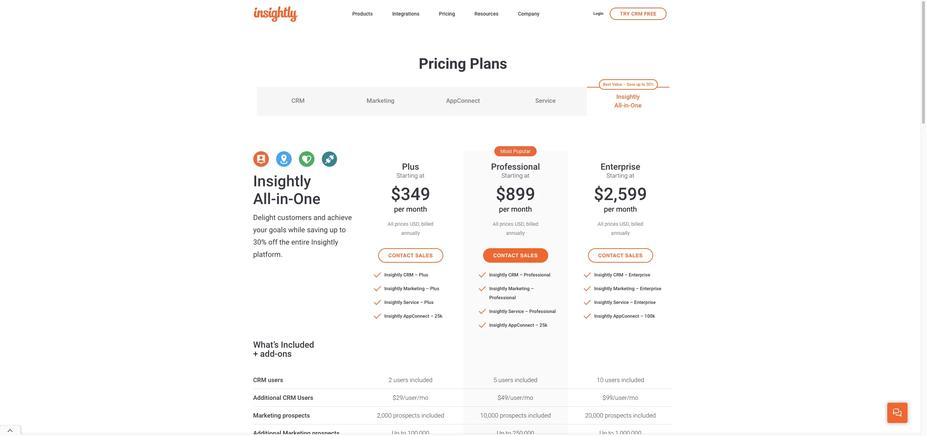 Task type: locate. For each thing, give the bounding box(es) containing it.
3 all from the left
[[598, 221, 603, 227]]

1 usd, from the left
[[410, 221, 420, 227]]

included down $29/user/mo
[[421, 412, 444, 419]]

0 vertical spatial pricing
[[439, 11, 455, 17]]

0 horizontal spatial 25k
[[435, 313, 442, 319]]

in- up customers
[[276, 190, 293, 208]]

2 at from the left
[[524, 172, 529, 179]]

1 horizontal spatial prices
[[500, 221, 513, 227]]

insightly appconnect – 25k down insightly service – plus
[[384, 313, 442, 319]]

1 vertical spatial pricing
[[419, 55, 466, 72]]

3 users from the left
[[498, 376, 513, 384]]

professional down insightly marketing – professional
[[529, 309, 556, 314]]

crm for additional crm users
[[283, 394, 296, 401]]

insightly up insightly marketing – professional
[[489, 272, 507, 278]]

2 all prices usd, billed annually from the left
[[493, 221, 538, 236]]

3 sales from the left
[[625, 253, 643, 258]]

users right 2
[[393, 376, 408, 384]]

0 horizontal spatial all
[[388, 221, 393, 227]]

1 horizontal spatial to
[[642, 82, 645, 87]]

0 horizontal spatial sales
[[415, 253, 433, 258]]

3 starting from the left
[[606, 172, 628, 179]]

0 horizontal spatial contact sales
[[388, 253, 433, 258]]

1 vertical spatial insightly all-in-one
[[253, 172, 320, 208]]

– up insightly marketing – professional
[[520, 272, 523, 278]]

up inside "products and bundles" tab list
[[636, 82, 641, 87]]

to down achieve
[[339, 225, 346, 234]]

1 at from the left
[[419, 172, 425, 179]]

up
[[636, 82, 641, 87], [330, 225, 338, 234]]

starting
[[397, 172, 418, 179], [501, 172, 523, 179], [606, 172, 628, 179]]

3 per from the left
[[604, 205, 614, 213]]

30%
[[646, 82, 654, 87], [253, 238, 267, 246]]

1 horizontal spatial usd,
[[515, 221, 525, 227]]

25k
[[435, 313, 442, 319], [540, 322, 547, 328]]

2 horizontal spatial per month
[[604, 205, 637, 213]]

crm for insightly crm – professional
[[508, 272, 518, 278]]

plus for marketing
[[430, 286, 439, 291]]

included for 2,000 prospects included
[[421, 412, 444, 419]]

company
[[518, 11, 539, 17]]

billed
[[421, 221, 433, 227], [526, 221, 538, 227], [631, 221, 643, 227]]

1 contact from the left
[[388, 253, 414, 258]]

saving
[[307, 225, 328, 234]]

1 per from the left
[[394, 205, 404, 213]]

contact sales up insightly crm – professional
[[493, 253, 538, 258]]

appconnect for insightly crm – enterprise
[[613, 313, 639, 319]]

2 horizontal spatial at
[[629, 172, 634, 179]]

crm
[[631, 11, 643, 16], [291, 97, 305, 104], [403, 272, 414, 278], [508, 272, 518, 278], [613, 272, 623, 278], [253, 376, 266, 384], [283, 394, 296, 401]]

additional crm users
[[253, 394, 313, 401]]

enterprise for marketing
[[640, 286, 661, 291]]

1 horizontal spatial in-
[[624, 102, 631, 109]]

0 horizontal spatial up
[[330, 225, 338, 234]]

contact up insightly crm – professional
[[493, 253, 519, 258]]

3 usd, from the left
[[620, 221, 630, 227]]

service icon image
[[299, 151, 314, 167]]

sales for plus
[[415, 253, 433, 258]]

1 vertical spatial to
[[339, 225, 346, 234]]

crm icon image
[[253, 151, 269, 167]]

0 horizontal spatial annually
[[401, 230, 420, 236]]

products link
[[352, 9, 373, 19]]

marketing for insightly crm – enterprise
[[613, 286, 635, 291]]

0 horizontal spatial prices
[[395, 221, 408, 227]]

2 horizontal spatial per
[[604, 205, 614, 213]]

crm for insightly crm – enterprise
[[613, 272, 623, 278]]

professional up insightly service – professional
[[489, 295, 516, 300]]

users right 10
[[605, 376, 620, 384]]

2 horizontal spatial contact sales button
[[588, 248, 653, 263]]

1 contact sales link from the left
[[378, 248, 443, 263]]

in- down best value – save up to 30%
[[624, 102, 631, 109]]

pricing
[[439, 11, 455, 17], [419, 55, 466, 72]]

1 annually from the left
[[401, 230, 420, 236]]

contact
[[388, 253, 414, 258], [493, 253, 519, 258], [598, 253, 624, 258]]

contact sales link up insightly crm – professional
[[483, 248, 548, 263]]

professional starting at
[[491, 162, 540, 179]]

1 horizontal spatial 30%
[[646, 82, 654, 87]]

2 horizontal spatial annually
[[611, 230, 630, 236]]

insightly crm – plus
[[384, 272, 428, 278]]

– left 100k
[[640, 313, 643, 319]]

2 horizontal spatial sales
[[625, 253, 643, 258]]

insightly service – plus
[[384, 300, 434, 305]]

annually
[[401, 230, 420, 236], [506, 230, 525, 236], [611, 230, 630, 236]]

1 horizontal spatial up
[[636, 82, 641, 87]]

one down save
[[631, 102, 642, 109]]

1 horizontal spatial 25k
[[540, 322, 547, 328]]

all- up delight
[[253, 190, 276, 208]]

0 horizontal spatial contact
[[388, 253, 414, 258]]

0 horizontal spatial one
[[293, 190, 320, 208]]

insightly marketing – plus
[[384, 286, 439, 291]]

3 at from the left
[[629, 172, 634, 179]]

5
[[493, 376, 497, 384]]

1 horizontal spatial month
[[511, 205, 532, 213]]

2 horizontal spatial all prices usd, billed annually
[[598, 221, 643, 236]]

1 horizontal spatial contact sales button
[[483, 248, 548, 263]]

1 vertical spatial up
[[330, 225, 338, 234]]

– up "insightly marketing – enterprise"
[[625, 272, 628, 278]]

2 horizontal spatial usd,
[[620, 221, 630, 227]]

2 horizontal spatial month
[[616, 205, 637, 213]]

login link
[[593, 11, 603, 17]]

1 billed from the left
[[421, 221, 433, 227]]

3 prices from the left
[[605, 221, 618, 227]]

login
[[593, 11, 603, 16]]

try crm free link
[[610, 7, 667, 20]]

– down insightly crm – professional
[[531, 286, 534, 291]]

starting for professional
[[501, 172, 523, 179]]

products and bundles tab list
[[257, 79, 669, 116]]

users
[[268, 376, 283, 384], [393, 376, 408, 384], [498, 376, 513, 384], [605, 376, 620, 384]]

insightly down insightly crm – professional
[[489, 286, 507, 291]]

service for insightly crm – plus
[[403, 300, 419, 305]]

one inside "products and bundles" tab list
[[631, 102, 642, 109]]

insightly down marketing icon
[[253, 172, 311, 190]]

1 vertical spatial one
[[293, 190, 320, 208]]

users for 10
[[605, 376, 620, 384]]

all prices usd, billed annually
[[388, 221, 433, 236], [493, 221, 538, 236], [598, 221, 643, 236]]

1 horizontal spatial all prices usd, billed annually
[[493, 221, 538, 236]]

1 horizontal spatial sales
[[520, 253, 538, 258]]

1 horizontal spatial insightly appconnect – 25k
[[489, 322, 547, 328]]

included for 10,000 prospects included
[[528, 412, 551, 419]]

pricing for pricing plans
[[419, 55, 466, 72]]

insightly down saving at the left bottom
[[311, 238, 338, 246]]

0 horizontal spatial per month
[[394, 205, 427, 213]]

up down achieve
[[330, 225, 338, 234]]

1 vertical spatial 25k
[[540, 322, 547, 328]]

insightly down insightly crm – plus
[[384, 286, 402, 291]]

0 horizontal spatial contact sales link
[[378, 248, 443, 263]]

0 vertical spatial one
[[631, 102, 642, 109]]

0 horizontal spatial contact sales button
[[378, 248, 443, 263]]

contact sales
[[388, 253, 433, 258], [493, 253, 538, 258], [598, 253, 643, 258]]

0 horizontal spatial at
[[419, 172, 425, 179]]

per month
[[394, 205, 427, 213], [499, 205, 532, 213], [604, 205, 637, 213]]

0 vertical spatial insightly appconnect – 25k
[[384, 313, 442, 319]]

3 contact sales button from the left
[[588, 248, 653, 263]]

1 horizontal spatial billed
[[526, 221, 538, 227]]

sales up insightly crm – enterprise
[[625, 253, 643, 258]]

1 horizontal spatial one
[[631, 102, 642, 109]]

sales up insightly crm – plus
[[415, 253, 433, 258]]

marketing icon image
[[276, 151, 291, 167]]

1 prospects from the left
[[283, 412, 310, 419]]

included up $29/user/mo
[[410, 376, 433, 384]]

1 horizontal spatial annually
[[506, 230, 525, 236]]

2 sales from the left
[[520, 253, 538, 258]]

0 horizontal spatial starting
[[397, 172, 418, 179]]

all- down 'value'
[[614, 102, 624, 109]]

25k for insightly service – professional
[[540, 322, 547, 328]]

included for 10 users included
[[621, 376, 644, 384]]

1 horizontal spatial insightly all-in-one
[[614, 93, 642, 109]]

–
[[623, 82, 626, 87], [415, 272, 418, 278], [520, 272, 523, 278], [625, 272, 628, 278], [426, 286, 429, 291], [531, 286, 534, 291], [636, 286, 639, 291], [420, 300, 423, 305], [630, 300, 633, 305], [525, 309, 528, 314], [430, 313, 433, 319], [640, 313, 643, 319], [535, 322, 538, 328]]

users right 5
[[498, 376, 513, 384]]

marketing inside insightly marketing – professional
[[508, 286, 530, 291]]

1 users from the left
[[268, 376, 283, 384]]

enterprise for crm
[[629, 272, 650, 278]]

2 prospects from the left
[[393, 412, 420, 419]]

starting inside plus starting at
[[397, 172, 418, 179]]

enterprise for service
[[634, 300, 656, 305]]

3 prospects from the left
[[500, 412, 527, 419]]

contact for enterprise
[[598, 253, 624, 258]]

2 starting from the left
[[501, 172, 523, 179]]

insightly appconnect – 25k down insightly service – professional
[[489, 322, 547, 328]]

0 vertical spatial to
[[642, 82, 645, 87]]

enterprise
[[601, 162, 640, 172], [629, 272, 650, 278], [640, 286, 661, 291], [634, 300, 656, 305]]

contact sales link
[[378, 248, 443, 263], [483, 248, 548, 263], [588, 248, 653, 263]]

plus inside plus starting at
[[402, 162, 419, 172]]

marketing link
[[339, 87, 422, 116]]

professional
[[491, 162, 540, 172], [524, 272, 550, 278], [489, 295, 516, 300], [529, 309, 556, 314]]

usd, for enterprise
[[620, 221, 630, 227]]

0 vertical spatial up
[[636, 82, 641, 87]]

3 billed from the left
[[631, 221, 643, 227]]

30% right save
[[646, 82, 654, 87]]

0 vertical spatial 25k
[[435, 313, 442, 319]]

2 horizontal spatial contact sales
[[598, 253, 643, 258]]

included up $49/user/mo
[[515, 376, 537, 384]]

insightly all-in-one down best value – save up to 30%
[[614, 93, 642, 109]]

2 horizontal spatial prices
[[605, 221, 618, 227]]

$29/user/mo
[[393, 394, 428, 401]]

company link
[[518, 9, 539, 19]]

month for enterprise
[[616, 205, 637, 213]]

contact up insightly crm – plus
[[388, 253, 414, 258]]

5 users included
[[493, 376, 537, 384]]

insightly inside delight customers and achieve your goals while saving up to 30% off the entire insightly platform.
[[311, 238, 338, 246]]

30% inside "products and bundles" tab list
[[646, 82, 654, 87]]

annually for enterprise
[[611, 230, 630, 236]]

contact sales for plus
[[388, 253, 433, 258]]

contact sales button up insightly crm – professional
[[483, 248, 548, 263]]

3 annually from the left
[[611, 230, 630, 236]]

2 horizontal spatial starting
[[606, 172, 628, 179]]

2 horizontal spatial contact
[[598, 253, 624, 258]]

2 users from the left
[[393, 376, 408, 384]]

0 horizontal spatial per
[[394, 205, 404, 213]]

prospects down $29/user/mo
[[393, 412, 420, 419]]

included for 2 users included
[[410, 376, 433, 384]]

2 horizontal spatial all
[[598, 221, 603, 227]]

included
[[410, 376, 433, 384], [515, 376, 537, 384], [621, 376, 644, 384], [421, 412, 444, 419], [528, 412, 551, 419], [633, 412, 656, 419]]

service for insightly crm – enterprise
[[613, 300, 629, 305]]

sales
[[415, 253, 433, 258], [520, 253, 538, 258], [625, 253, 643, 258]]

0 horizontal spatial billed
[[421, 221, 433, 227]]

prospects
[[283, 412, 310, 419], [393, 412, 420, 419], [500, 412, 527, 419], [605, 412, 632, 419]]

professional up insightly marketing – professional
[[524, 272, 550, 278]]

1 per month from the left
[[394, 205, 427, 213]]

1 all from the left
[[388, 221, 393, 227]]

popular
[[513, 148, 531, 154]]

1 horizontal spatial contact
[[493, 253, 519, 258]]

appconnect inside "products and bundles" tab list
[[446, 97, 480, 104]]

1 vertical spatial all-
[[253, 190, 276, 208]]

prospects down $49/user/mo
[[500, 412, 527, 419]]

professional inside insightly marketing – professional
[[489, 295, 516, 300]]

2 per month from the left
[[499, 205, 532, 213]]

3 per month from the left
[[604, 205, 637, 213]]

– up insightly service – enterprise
[[636, 286, 639, 291]]

– down the insightly marketing – plus
[[420, 300, 423, 305]]

10,000
[[480, 412, 498, 419]]

3 contact sales from the left
[[598, 253, 643, 258]]

at inside enterprise starting at
[[629, 172, 634, 179]]

prospects down users
[[283, 412, 310, 419]]

insightly appconnect – 25k
[[384, 313, 442, 319], [489, 322, 547, 328]]

2
[[389, 376, 392, 384]]

1 contact sales button from the left
[[378, 248, 443, 263]]

usd,
[[410, 221, 420, 227], [515, 221, 525, 227], [620, 221, 630, 227]]

1 starting from the left
[[397, 172, 418, 179]]

insightly logo image
[[254, 6, 297, 22]]

per
[[394, 205, 404, 213], [499, 205, 509, 213], [604, 205, 614, 213]]

all for plus
[[388, 221, 393, 227]]

0 horizontal spatial insightly appconnect – 25k
[[384, 313, 442, 319]]

sales up insightly crm – professional
[[520, 253, 538, 258]]

most popular
[[500, 148, 531, 154]]

to
[[642, 82, 645, 87], [339, 225, 346, 234]]

in-
[[624, 102, 631, 109], [276, 190, 293, 208]]

4 prospects from the left
[[605, 412, 632, 419]]

users for 2
[[393, 376, 408, 384]]

included down $99/user/mo
[[633, 412, 656, 419]]

30% down your
[[253, 238, 267, 246]]

2 horizontal spatial billed
[[631, 221, 643, 227]]

crm for insightly crm – plus
[[403, 272, 414, 278]]

insightly appconnect – 100k
[[594, 313, 655, 319]]

resources link
[[475, 9, 498, 19]]

1 sales from the left
[[415, 253, 433, 258]]

contact sales link up insightly crm – plus
[[378, 248, 443, 263]]

2 users included
[[389, 376, 433, 384]]

insightly service – enterprise
[[594, 300, 656, 305]]

0 vertical spatial 30%
[[646, 82, 654, 87]]

1 month from the left
[[406, 205, 427, 213]]

plans
[[470, 55, 507, 72]]

3 contact sales link from the left
[[588, 248, 653, 263]]

appconnect
[[446, 97, 480, 104], [403, 313, 429, 319], [613, 313, 639, 319], [508, 322, 534, 328]]

insightly down best value – save up to 30%
[[616, 93, 640, 100]]

0 horizontal spatial all prices usd, billed annually
[[388, 221, 433, 236]]

insightly up insightly appconnect – 100k at the bottom right
[[594, 300, 612, 305]]

included down $49/user/mo
[[528, 412, 551, 419]]

per month for enterprise
[[604, 205, 637, 213]]

at inside plus starting at
[[419, 172, 425, 179]]

appconnect link
[[422, 87, 504, 116]]

30% inside delight customers and achieve your goals while saving up to 30% off the entire insightly platform.
[[253, 238, 267, 246]]

all prices usd, billed annually for plus
[[388, 221, 433, 236]]

contact sales button up insightly crm – enterprise
[[588, 248, 653, 263]]

$49/user/mo
[[498, 394, 533, 401]]

1 vertical spatial 30%
[[253, 238, 267, 246]]

10
[[597, 376, 604, 384]]

up right save
[[636, 82, 641, 87]]

at for plus
[[419, 172, 425, 179]]

contact sales button
[[378, 248, 443, 263], [483, 248, 548, 263], [588, 248, 653, 263]]

insightly up "insightly marketing – enterprise"
[[594, 272, 612, 278]]

included up $99/user/mo
[[621, 376, 644, 384]]

0 horizontal spatial in-
[[276, 190, 293, 208]]

one up customers
[[293, 190, 320, 208]]

starting for plus
[[397, 172, 418, 179]]

all
[[388, 221, 393, 227], [493, 221, 498, 227], [598, 221, 603, 227]]

3 all prices usd, billed annually from the left
[[598, 221, 643, 236]]

3 month from the left
[[616, 205, 637, 213]]

insightly all-in-one up customers
[[253, 172, 320, 208]]

– left save
[[623, 82, 626, 87]]

in- inside "products and bundles" tab list
[[624, 102, 631, 109]]

3 contact from the left
[[598, 253, 624, 258]]

what's included + add-ons
[[253, 340, 314, 359]]

service inside "products and bundles" tab list
[[535, 97, 556, 104]]

crm for try crm free
[[631, 11, 643, 16]]

appconnect icon image
[[322, 151, 337, 167]]

1 prices from the left
[[395, 221, 408, 227]]

0 horizontal spatial month
[[406, 205, 427, 213]]

+
[[253, 349, 258, 359]]

users up additional crm users
[[268, 376, 283, 384]]

most
[[500, 148, 512, 154]]

1 horizontal spatial contact sales
[[493, 253, 538, 258]]

contact up insightly crm – enterprise
[[598, 253, 624, 258]]

per for plus
[[394, 205, 404, 213]]

1 horizontal spatial starting
[[501, 172, 523, 179]]

– up insightly service – plus
[[426, 286, 429, 291]]

to right save
[[642, 82, 645, 87]]

insightly appconnect – 25k for plus
[[384, 313, 442, 319]]

$99/user/mo
[[603, 394, 638, 401]]

up inside delight customers and achieve your goals while saving up to 30% off the entire insightly platform.
[[330, 225, 338, 234]]

1 contact sales from the left
[[388, 253, 433, 258]]

1 horizontal spatial per month
[[499, 205, 532, 213]]

service
[[535, 97, 556, 104], [403, 300, 419, 305], [613, 300, 629, 305], [508, 309, 524, 314]]

insightly inside "products and bundles" tab list
[[616, 93, 640, 100]]

1 horizontal spatial at
[[524, 172, 529, 179]]

contact sales up insightly crm – plus
[[388, 253, 433, 258]]

all-
[[614, 102, 624, 109], [253, 190, 276, 208]]

pricing plans
[[419, 55, 507, 72]]

at inside professional starting at
[[524, 172, 529, 179]]

2 horizontal spatial contact sales link
[[588, 248, 653, 263]]

insightly inside insightly marketing – professional
[[489, 286, 507, 291]]

– down insightly marketing – professional
[[525, 309, 528, 314]]

per for enterprise
[[604, 205, 614, 213]]

prospects down $99/user/mo
[[605, 412, 632, 419]]

the
[[279, 238, 289, 246]]

0 vertical spatial insightly all-in-one
[[614, 93, 642, 109]]

0 vertical spatial in-
[[624, 102, 631, 109]]

entire
[[291, 238, 309, 246]]

crm inside try crm free button
[[631, 11, 643, 16]]

enterprise starting at
[[601, 162, 640, 179]]

1 vertical spatial insightly appconnect – 25k
[[489, 322, 547, 328]]

0 vertical spatial all-
[[614, 102, 624, 109]]

marketing
[[367, 97, 394, 104], [403, 286, 425, 291], [508, 286, 530, 291], [613, 286, 635, 291], [253, 412, 281, 419]]

appconnect for insightly crm – professional
[[508, 322, 534, 328]]

1 horizontal spatial contact sales link
[[483, 248, 548, 263]]

1 horizontal spatial all-
[[614, 102, 624, 109]]

1 all prices usd, billed annually from the left
[[388, 221, 433, 236]]

1 horizontal spatial all
[[493, 221, 498, 227]]

usd, for plus
[[410, 221, 420, 227]]

0 horizontal spatial usd,
[[410, 221, 420, 227]]

starting inside professional starting at
[[501, 172, 523, 179]]

contact sales link up insightly crm – enterprise
[[588, 248, 653, 263]]

contact sales up insightly crm – enterprise
[[598, 253, 643, 258]]

1 horizontal spatial per
[[499, 205, 509, 213]]

contact sales button up insightly crm – plus
[[378, 248, 443, 263]]

starting inside enterprise starting at
[[606, 172, 628, 179]]

save
[[627, 82, 635, 87]]

0 horizontal spatial to
[[339, 225, 346, 234]]

included for 5 users included
[[515, 376, 537, 384]]

insightly up the insightly marketing – plus
[[384, 272, 402, 278]]

billed for plus
[[421, 221, 433, 227]]

0 horizontal spatial 30%
[[253, 238, 267, 246]]

plus
[[402, 162, 419, 172], [419, 272, 428, 278], [430, 286, 439, 291], [424, 300, 434, 305]]

4 users from the left
[[605, 376, 620, 384]]



Task type: vqa. For each thing, say whether or not it's contained in the screenshot.


Task type: describe. For each thing, give the bounding box(es) containing it.
prospects for 10,000
[[500, 412, 527, 419]]

to inside "products and bundles" tab list
[[642, 82, 645, 87]]

goals
[[269, 225, 286, 234]]

prices for enterprise
[[605, 221, 618, 227]]

best
[[603, 82, 611, 87]]

professional for service
[[529, 309, 556, 314]]

contact sales for enterprise
[[598, 253, 643, 258]]

prices for plus
[[395, 221, 408, 227]]

insightly marketing – enterprise
[[594, 286, 661, 291]]

users for 5
[[498, 376, 513, 384]]

2,000 prospects included
[[377, 412, 444, 419]]

annually for plus
[[401, 230, 420, 236]]

2 contact sales button from the left
[[483, 248, 548, 263]]

contact sales button for plus
[[378, 248, 443, 263]]

prospects for marketing
[[283, 412, 310, 419]]

delight
[[253, 213, 276, 222]]

20,000 prospects included
[[585, 412, 656, 419]]

insightly down the insightly marketing – plus
[[384, 300, 402, 305]]

marketing for insightly crm – professional
[[508, 286, 530, 291]]

10,000 prospects included
[[480, 412, 551, 419]]

insightly appconnect – 25k for professional
[[489, 322, 547, 328]]

professional down most popular
[[491, 162, 540, 172]]

and
[[313, 213, 326, 222]]

your
[[253, 225, 267, 234]]

2 per from the left
[[499, 205, 509, 213]]

try crm free
[[620, 11, 656, 16]]

at for professional
[[524, 172, 529, 179]]

delight customers and achieve your goals while saving up to 30% off the entire insightly platform.
[[253, 213, 352, 259]]

marketing for insightly crm – plus
[[403, 286, 425, 291]]

marketing prospects
[[253, 412, 310, 419]]

2 contact sales link from the left
[[483, 248, 548, 263]]

billed for enterprise
[[631, 221, 643, 227]]

ons
[[277, 349, 292, 359]]

try
[[620, 11, 630, 16]]

2 annually from the left
[[506, 230, 525, 236]]

100k
[[644, 313, 655, 319]]

products
[[352, 11, 373, 17]]

off
[[268, 238, 277, 246]]

0 horizontal spatial all-
[[253, 190, 276, 208]]

insightly down insightly service – professional
[[489, 322, 507, 328]]

service for insightly crm – professional
[[508, 309, 524, 314]]

sales for enterprise
[[625, 253, 643, 258]]

insightly marketing – professional
[[489, 286, 534, 300]]

– up the insightly marketing – plus
[[415, 272, 418, 278]]

free
[[644, 11, 656, 16]]

insightly logo link
[[254, 6, 341, 22]]

included for 20,000 prospects included
[[633, 412, 656, 419]]

10 users included
[[597, 376, 644, 384]]

customers
[[277, 213, 312, 222]]

crm users
[[253, 376, 283, 384]]

– down insightly service – professional
[[535, 322, 538, 328]]

starting for enterprise
[[606, 172, 628, 179]]

at for enterprise
[[629, 172, 634, 179]]

professional for crm
[[524, 272, 550, 278]]

insightly service – professional
[[489, 309, 556, 314]]

crm link
[[257, 87, 339, 116]]

– down "insightly marketing – enterprise"
[[630, 300, 633, 305]]

insightly all-in-one inside "products and bundles" tab list
[[614, 93, 642, 109]]

insightly down insightly crm – enterprise
[[594, 286, 612, 291]]

what's
[[253, 340, 279, 350]]

– inside "products and bundles" tab list
[[623, 82, 626, 87]]

users for crm
[[268, 376, 283, 384]]

plus for service
[[424, 300, 434, 305]]

1 vertical spatial in-
[[276, 190, 293, 208]]

included
[[281, 340, 314, 350]]

all- inside "products and bundles" tab list
[[614, 102, 624, 109]]

month for plus
[[406, 205, 427, 213]]

integrations link
[[392, 9, 419, 19]]

achieve
[[327, 213, 352, 222]]

20,000
[[585, 412, 603, 419]]

insightly crm – professional
[[489, 272, 550, 278]]

25k for insightly service – plus
[[435, 313, 442, 319]]

marketing inside marketing link
[[367, 97, 394, 104]]

to inside delight customers and achieve your goals while saving up to 30% off the entire insightly platform.
[[339, 225, 346, 234]]

pricing for pricing
[[439, 11, 455, 17]]

users
[[297, 394, 313, 401]]

– inside insightly marketing – professional
[[531, 286, 534, 291]]

2 usd, from the left
[[515, 221, 525, 227]]

per month for plus
[[394, 205, 427, 213]]

appconnect for insightly crm – plus
[[403, 313, 429, 319]]

2 contact sales from the left
[[493, 253, 538, 258]]

prospects for 2,000
[[393, 412, 420, 419]]

contact sales link for enterprise
[[588, 248, 653, 263]]

insightly crm – enterprise
[[594, 272, 650, 278]]

plus starting at
[[397, 162, 425, 179]]

insightly down insightly marketing – professional
[[489, 309, 507, 314]]

value
[[612, 82, 622, 87]]

0 horizontal spatial insightly all-in-one
[[253, 172, 320, 208]]

2,000
[[377, 412, 392, 419]]

additional
[[253, 394, 281, 401]]

insightly down insightly service – enterprise
[[594, 313, 612, 319]]

platform.
[[253, 250, 283, 259]]

contact sales button for enterprise
[[588, 248, 653, 263]]

plus for crm
[[419, 272, 428, 278]]

2 month from the left
[[511, 205, 532, 213]]

try crm free button
[[610, 7, 667, 20]]

while
[[288, 225, 305, 234]]

contact for plus
[[388, 253, 414, 258]]

2 contact from the left
[[493, 253, 519, 258]]

contact sales link for plus
[[378, 248, 443, 263]]

resources
[[475, 11, 498, 17]]

2 all from the left
[[493, 221, 498, 227]]

service link
[[504, 87, 587, 116]]

insightly down insightly service – plus
[[384, 313, 402, 319]]

2 billed from the left
[[526, 221, 538, 227]]

pricing link
[[439, 9, 455, 19]]

all for enterprise
[[598, 221, 603, 227]]

2 prices from the left
[[500, 221, 513, 227]]

best value – save up to 30%
[[603, 82, 654, 87]]

add-
[[260, 349, 277, 359]]

– down insightly service – plus
[[430, 313, 433, 319]]

professional for marketing
[[489, 295, 516, 300]]

all prices usd, billed annually for enterprise
[[598, 221, 643, 236]]

integrations
[[392, 11, 419, 17]]

crm inside crm link
[[291, 97, 305, 104]]

prospects for 20,000
[[605, 412, 632, 419]]



